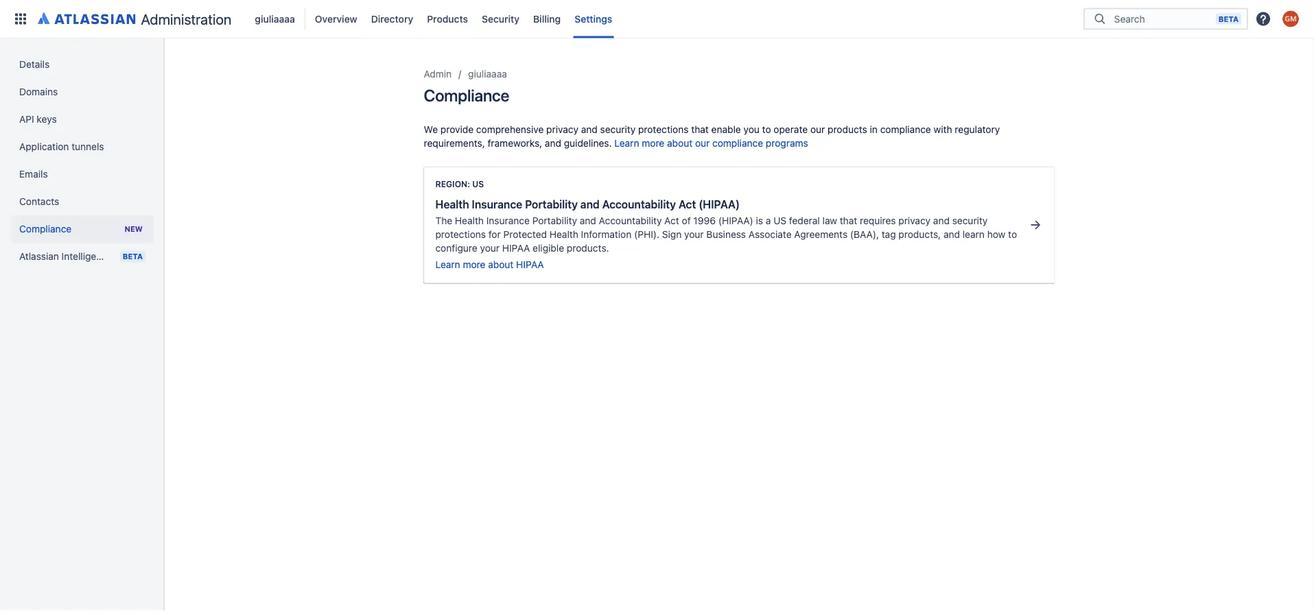 Task type: vqa. For each thing, say whether or not it's contained in the screenshot.
compliance
yes



Task type: describe. For each thing, give the bounding box(es) containing it.
application
[[19, 141, 69, 152]]

directory
[[371, 13, 413, 24]]

1 vertical spatial insurance
[[486, 215, 530, 226]]

global navigation element
[[8, 0, 1084, 38]]

administration banner
[[0, 0, 1314, 38]]

contacts link
[[11, 188, 154, 215]]

overview link
[[311, 8, 361, 30]]

overview
[[315, 13, 357, 24]]

health insurance portability and accountability act (hipaa) the health insurance portability and accountability act of 1996 (hipaa) is a us federal law that requires privacy and security protections for protected health information (phi). sign your business associate agreements (baa), tag products, and learn how to configure your hipaa eligible products. learn more about hipaa
[[435, 198, 1017, 270]]

guidelines.
[[564, 138, 612, 149]]

application tunnels
[[19, 141, 104, 152]]

products.
[[567, 243, 609, 254]]

1996
[[693, 215, 716, 226]]

of
[[682, 215, 691, 226]]

1 vertical spatial health
[[455, 215, 484, 226]]

toggle navigation image
[[151, 55, 181, 82]]

contacts
[[19, 196, 59, 207]]

(phi).
[[634, 229, 660, 240]]

security link
[[478, 8, 524, 30]]

tunnels
[[72, 141, 104, 152]]

how
[[987, 229, 1006, 240]]

associate
[[749, 229, 792, 240]]

learn more about our compliance programs
[[614, 138, 808, 149]]

information
[[581, 229, 632, 240]]

giuliaaaa for the rightmost giuliaaaa link
[[468, 68, 507, 80]]

learn inside health insurance portability and accountability act (hipaa) the health insurance portability and accountability act of 1996 (hipaa) is a us federal law that requires privacy and security protections for protected health information (phi). sign your business associate agreements (baa), tag products, and learn how to configure your hipaa eligible products. learn more about hipaa
[[435, 259, 460, 270]]

products,
[[899, 229, 941, 240]]

administration
[[141, 10, 232, 27]]

1 vertical spatial hipaa
[[516, 259, 544, 270]]

0 vertical spatial act
[[679, 198, 696, 211]]

that inside health insurance portability and accountability act (hipaa) the health insurance portability and accountability act of 1996 (hipaa) is a us federal law that requires privacy and security protections for protected health information (phi). sign your business associate agreements (baa), tag products, and learn how to configure your hipaa eligible products. learn more about hipaa
[[840, 215, 857, 226]]

protections inside health insurance portability and accountability act (hipaa) the health insurance portability and accountability act of 1996 (hipaa) is a us federal law that requires privacy and security protections for protected health information (phi). sign your business associate agreements (baa), tag products, and learn how to configure your hipaa eligible products. learn more about hipaa
[[435, 229, 486, 240]]

a
[[766, 215, 771, 226]]

details link
[[11, 51, 154, 78]]

1 vertical spatial act
[[664, 215, 679, 226]]

admin
[[424, 68, 452, 80]]

requires
[[860, 215, 896, 226]]

learn more about hipaa link
[[435, 259, 544, 270]]

emails link
[[11, 161, 154, 188]]

0 vertical spatial compliance
[[424, 86, 509, 105]]

0 horizontal spatial us
[[472, 179, 484, 189]]

security inside health insurance portability and accountability act (hipaa) the health insurance portability and accountability act of 1996 (hipaa) is a us federal law that requires privacy and security protections for protected health information (phi). sign your business associate agreements (baa), tag products, and learn how to configure your hipaa eligible products. learn more about hipaa
[[952, 215, 988, 226]]

security inside we provide comprehensive privacy and security protections that enable you to operate our products in compliance with regulatory requirements, frameworks, and guidelines.
[[600, 124, 636, 135]]

to inside health insurance portability and accountability act (hipaa) the health insurance portability and accountability act of 1996 (hipaa) is a us federal law that requires privacy and security protections for protected health information (phi). sign your business associate agreements (baa), tag products, and learn how to configure your hipaa eligible products. learn more about hipaa
[[1008, 229, 1017, 240]]

1 vertical spatial your
[[480, 243, 500, 254]]

domains link
[[11, 78, 154, 106]]

billing
[[533, 13, 561, 24]]

atlassian
[[19, 251, 59, 262]]

business
[[706, 229, 746, 240]]

us inside health insurance portability and accountability act (hipaa) the health insurance portability and accountability act of 1996 (hipaa) is a us federal law that requires privacy and security protections for protected health information (phi). sign your business associate agreements (baa), tag products, and learn how to configure your hipaa eligible products. learn more about hipaa
[[774, 215, 787, 226]]

region:
[[435, 179, 470, 189]]

details
[[19, 59, 50, 70]]

learn
[[963, 229, 985, 240]]

admin link
[[424, 66, 452, 82]]

beta
[[1219, 14, 1239, 23]]

the
[[435, 215, 452, 226]]

1 horizontal spatial giuliaaaa link
[[468, 66, 507, 82]]

appswitcher icon image
[[12, 11, 29, 27]]

0 vertical spatial hipaa
[[502, 243, 530, 254]]

configure
[[435, 243, 477, 254]]

0 vertical spatial giuliaaaa link
[[251, 8, 299, 30]]

domains
[[19, 86, 58, 97]]

0 vertical spatial (hipaa)
[[699, 198, 740, 211]]

more inside health insurance portability and accountability act (hipaa) the health insurance portability and accountability act of 1996 (hipaa) is a us federal law that requires privacy and security protections for protected health information (phi). sign your business associate agreements (baa), tag products, and learn how to configure your hipaa eligible products. learn more about hipaa
[[463, 259, 486, 270]]

requirements,
[[424, 138, 485, 149]]

sign
[[662, 229, 682, 240]]



Task type: locate. For each thing, give the bounding box(es) containing it.
giuliaaaa right "admin"
[[468, 68, 507, 80]]

0 vertical spatial security
[[600, 124, 636, 135]]

api keys link
[[11, 106, 154, 133]]

hipaa down eligible
[[516, 259, 544, 270]]

tag
[[882, 229, 896, 240]]

1 vertical spatial more
[[463, 259, 486, 270]]

settings link
[[570, 8, 616, 30]]

privacy up products, at the right top of the page
[[899, 215, 931, 226]]

1 horizontal spatial us
[[774, 215, 787, 226]]

privacy
[[546, 124, 578, 135], [899, 215, 931, 226]]

security up learn
[[952, 215, 988, 226]]

1 horizontal spatial security
[[952, 215, 988, 226]]

1 horizontal spatial protections
[[638, 124, 689, 135]]

(hipaa) up 1996
[[699, 198, 740, 211]]

operate
[[774, 124, 808, 135]]

us
[[472, 179, 484, 189], [774, 215, 787, 226]]

about
[[667, 138, 693, 149], [488, 259, 514, 270]]

api
[[19, 114, 34, 125]]

1 vertical spatial privacy
[[899, 215, 931, 226]]

about inside health insurance portability and accountability act (hipaa) the health insurance portability and accountability act of 1996 (hipaa) is a us federal law that requires privacy and security protections for protected health information (phi). sign your business associate agreements (baa), tag products, and learn how to configure your hipaa eligible products. learn more about hipaa
[[488, 259, 514, 270]]

portability up protected
[[525, 198, 578, 211]]

giuliaaaa inside giuliaaaa link
[[255, 13, 295, 24]]

1 horizontal spatial your
[[684, 229, 704, 240]]

protections inside we provide comprehensive privacy and security protections that enable you to operate our products in compliance with regulatory requirements, frameworks, and guidelines.
[[638, 124, 689, 135]]

1 horizontal spatial compliance
[[424, 86, 509, 105]]

0 vertical spatial privacy
[[546, 124, 578, 135]]

0 horizontal spatial our
[[695, 138, 710, 149]]

1 horizontal spatial learn
[[614, 138, 639, 149]]

0 horizontal spatial to
[[762, 124, 771, 135]]

keys
[[37, 114, 57, 125]]

you
[[744, 124, 760, 135]]

emails
[[19, 168, 48, 180]]

1 horizontal spatial giuliaaaa
[[468, 68, 507, 80]]

help icon image
[[1255, 11, 1272, 27]]

we
[[424, 124, 438, 135]]

0 vertical spatial that
[[691, 124, 709, 135]]

federal
[[789, 215, 820, 226]]

0 vertical spatial protections
[[638, 124, 689, 135]]

1 vertical spatial accountability
[[599, 215, 662, 226]]

0 vertical spatial portability
[[525, 198, 578, 211]]

to right "how"
[[1008, 229, 1017, 240]]

0 horizontal spatial privacy
[[546, 124, 578, 135]]

1 horizontal spatial to
[[1008, 229, 1017, 240]]

your down for
[[480, 243, 500, 254]]

compliance down enable
[[712, 138, 763, 149]]

comprehensive
[[476, 124, 544, 135]]

1 vertical spatial protections
[[435, 229, 486, 240]]

with
[[934, 124, 952, 135]]

0 vertical spatial learn
[[614, 138, 639, 149]]

administration link
[[33, 8, 237, 30]]

learn
[[614, 138, 639, 149], [435, 259, 460, 270]]

security
[[482, 13, 519, 24]]

1 vertical spatial compliance
[[19, 223, 72, 235]]

1 horizontal spatial compliance
[[880, 124, 931, 135]]

compliance up provide
[[424, 86, 509, 105]]

giuliaaaa
[[255, 13, 295, 24], [468, 68, 507, 80]]

compliance right the 'in'
[[880, 124, 931, 135]]

act up of
[[679, 198, 696, 211]]

health up eligible
[[550, 229, 578, 240]]

1 vertical spatial (hipaa)
[[718, 215, 753, 226]]

products
[[427, 13, 468, 24]]

settings
[[575, 13, 612, 24]]

giuliaaaa link left overview link on the left top of the page
[[251, 8, 299, 30]]

and
[[581, 124, 598, 135], [545, 138, 561, 149], [580, 198, 600, 211], [580, 215, 596, 226], [933, 215, 950, 226], [944, 229, 960, 240]]

security
[[600, 124, 636, 135], [952, 215, 988, 226]]

giuliaaaa link
[[251, 8, 299, 30], [468, 66, 507, 82]]

0 horizontal spatial security
[[600, 124, 636, 135]]

your down of
[[684, 229, 704, 240]]

0 vertical spatial about
[[667, 138, 693, 149]]

0 vertical spatial health
[[435, 198, 469, 211]]

1 vertical spatial about
[[488, 259, 514, 270]]

0 horizontal spatial learn
[[435, 259, 460, 270]]

to
[[762, 124, 771, 135], [1008, 229, 1017, 240]]

we provide comprehensive privacy and security protections that enable you to operate our products in compliance with regulatory requirements, frameworks, and guidelines.
[[424, 124, 1000, 149]]

that right law
[[840, 215, 857, 226]]

0 vertical spatial compliance
[[880, 124, 931, 135]]

0 vertical spatial more
[[642, 138, 664, 149]]

compliance
[[880, 124, 931, 135], [712, 138, 763, 149]]

more
[[642, 138, 664, 149], [463, 259, 486, 270]]

1 vertical spatial that
[[840, 215, 857, 226]]

0 vertical spatial accountability
[[602, 198, 676, 211]]

enable
[[711, 124, 741, 135]]

privacy inside health insurance portability and accountability act (hipaa) the health insurance portability and accountability act of 1996 (hipaa) is a us federal law that requires privacy and security protections for protected health information (phi). sign your business associate agreements (baa), tag products, and learn how to configure your hipaa eligible products. learn more about hipaa
[[899, 215, 931, 226]]

in
[[870, 124, 878, 135]]

portability
[[525, 198, 578, 211], [532, 215, 577, 226]]

1 vertical spatial compliance
[[712, 138, 763, 149]]

learn down configure
[[435, 259, 460, 270]]

1 vertical spatial to
[[1008, 229, 1017, 240]]

programs
[[766, 138, 808, 149]]

portability up eligible
[[532, 215, 577, 226]]

1 vertical spatial giuliaaaa link
[[468, 66, 507, 82]]

1 vertical spatial giuliaaaa
[[468, 68, 507, 80]]

that up learn more about our compliance programs link
[[691, 124, 709, 135]]

api keys
[[19, 114, 57, 125]]

(hipaa) up business
[[718, 215, 753, 226]]

protections up configure
[[435, 229, 486, 240]]

our
[[810, 124, 825, 135], [695, 138, 710, 149]]

to right you at top right
[[762, 124, 771, 135]]

directory link
[[367, 8, 417, 30]]

0 horizontal spatial protections
[[435, 229, 486, 240]]

act up sign
[[664, 215, 679, 226]]

more down configure
[[463, 259, 486, 270]]

(hipaa)
[[699, 198, 740, 211], [718, 215, 753, 226]]

act
[[679, 198, 696, 211], [664, 215, 679, 226]]

giuliaaaa link right admin link
[[468, 66, 507, 82]]

that
[[691, 124, 709, 135], [840, 215, 857, 226]]

search icon image
[[1092, 12, 1108, 26]]

security up guidelines.
[[600, 124, 636, 135]]

learn more about our compliance programs link
[[614, 138, 808, 149]]

0 horizontal spatial giuliaaaa link
[[251, 8, 299, 30]]

0 vertical spatial giuliaaaa
[[255, 13, 295, 24]]

0 horizontal spatial about
[[488, 259, 514, 270]]

0 vertical spatial us
[[472, 179, 484, 189]]

protections up learn more about our compliance programs
[[638, 124, 689, 135]]

learn right guidelines.
[[614, 138, 639, 149]]

account image
[[1283, 11, 1299, 27]]

accountability
[[602, 198, 676, 211], [599, 215, 662, 226]]

privacy up guidelines.
[[546, 124, 578, 135]]

beta
[[123, 252, 143, 261]]

regulatory
[[955, 124, 1000, 135]]

compliance inside we provide comprehensive privacy and security protections that enable you to operate our products in compliance with regulatory requirements, frameworks, and guidelines.
[[880, 124, 931, 135]]

health right the
[[455, 215, 484, 226]]

compliance
[[424, 86, 509, 105], [19, 223, 72, 235]]

is
[[756, 215, 763, 226]]

provide
[[440, 124, 474, 135]]

0 horizontal spatial giuliaaaa
[[255, 13, 295, 24]]

for
[[488, 229, 501, 240]]

1 vertical spatial portability
[[532, 215, 577, 226]]

agreements
[[794, 229, 848, 240]]

hipaa down protected
[[502, 243, 530, 254]]

frameworks,
[[488, 138, 542, 149]]

0 horizontal spatial that
[[691, 124, 709, 135]]

1 vertical spatial our
[[695, 138, 710, 149]]

0 vertical spatial to
[[762, 124, 771, 135]]

health up the
[[435, 198, 469, 211]]

1 vertical spatial us
[[774, 215, 787, 226]]

law
[[823, 215, 837, 226]]

1 horizontal spatial more
[[642, 138, 664, 149]]

atlassian image
[[38, 10, 136, 26], [38, 10, 136, 26]]

eligible
[[533, 243, 564, 254]]

more right guidelines.
[[642, 138, 664, 149]]

2 vertical spatial health
[[550, 229, 578, 240]]

0 vertical spatial your
[[684, 229, 704, 240]]

1 horizontal spatial our
[[810, 124, 825, 135]]

1 vertical spatial security
[[952, 215, 988, 226]]

0 horizontal spatial your
[[480, 243, 500, 254]]

0 horizontal spatial compliance
[[712, 138, 763, 149]]

0 horizontal spatial compliance
[[19, 223, 72, 235]]

giuliaaaa for the topmost giuliaaaa link
[[255, 13, 295, 24]]

to inside we provide comprehensive privacy and security protections that enable you to operate our products in compliance with regulatory requirements, frameworks, and guidelines.
[[762, 124, 771, 135]]

application tunnels link
[[11, 133, 154, 161]]

us right a at the top right
[[774, 215, 787, 226]]

products link
[[423, 8, 472, 30]]

protections
[[638, 124, 689, 135], [435, 229, 486, 240]]

0 vertical spatial insurance
[[472, 198, 522, 211]]

intelligence
[[62, 251, 112, 262]]

giuliaaaa left "overview"
[[255, 13, 295, 24]]

our inside we provide comprehensive privacy and security protections that enable you to operate our products in compliance with regulatory requirements, frameworks, and guidelines.
[[810, 124, 825, 135]]

billing link
[[529, 8, 565, 30]]

1 vertical spatial learn
[[435, 259, 460, 270]]

your
[[684, 229, 704, 240], [480, 243, 500, 254]]

(baa),
[[850, 229, 879, 240]]

privacy inside we provide comprehensive privacy and security protections that enable you to operate our products in compliance with regulatory requirements, frameworks, and guidelines.
[[546, 124, 578, 135]]

Search field
[[1110, 7, 1216, 31]]

products
[[828, 124, 867, 135]]

1 horizontal spatial that
[[840, 215, 857, 226]]

new
[[124, 225, 143, 234]]

compliance down the contacts
[[19, 223, 72, 235]]

region: us
[[435, 179, 484, 189]]

protected
[[503, 229, 547, 240]]

insurance
[[472, 198, 522, 211], [486, 215, 530, 226]]

that inside we provide comprehensive privacy and security protections that enable you to operate our products in compliance with regulatory requirements, frameworks, and guidelines.
[[691, 124, 709, 135]]

us right region:
[[472, 179, 484, 189]]

1 horizontal spatial privacy
[[899, 215, 931, 226]]

health
[[435, 198, 469, 211], [455, 215, 484, 226], [550, 229, 578, 240]]

0 horizontal spatial more
[[463, 259, 486, 270]]

0 vertical spatial our
[[810, 124, 825, 135]]

atlassian intelligence
[[19, 251, 112, 262]]

1 horizontal spatial about
[[667, 138, 693, 149]]



